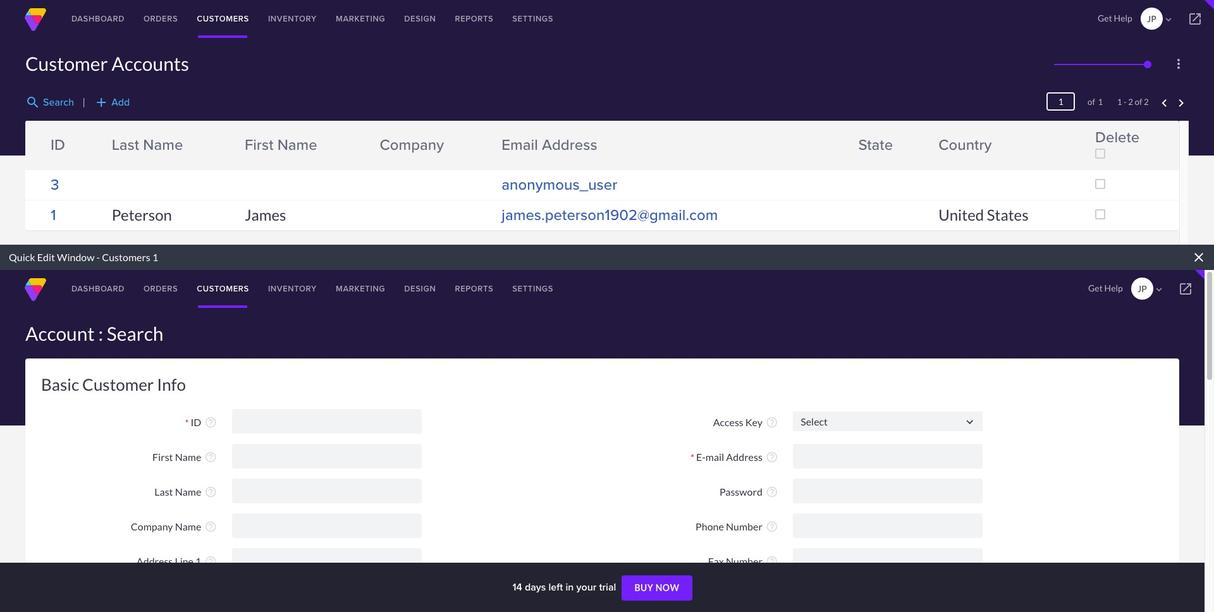 Task type: locate. For each thing, give the bounding box(es) containing it.
0 horizontal spatial -
[[96, 251, 100, 263]]

 link
[[102, 144, 115, 155], [235, 144, 248, 155], [370, 144, 383, 155], [492, 144, 505, 155], [849, 144, 862, 155], [929, 144, 942, 155]]

settings
[[512, 13, 553, 25]]

customer
[[25, 52, 108, 75]]

1 horizontal spatial of
[[1135, 97, 1142, 107]]

None text field
[[1047, 92, 1075, 111]]

1  from the left
[[103, 144, 114, 155]]

 inside   last name
[[103, 137, 114, 148]]

window
[[57, 251, 95, 263]]

1 horizontal spatial name
[[277, 133, 317, 156]]

 inside   email address
[[493, 137, 504, 148]]

keyboard_arrow_left
[[1157, 95, 1172, 110]]

1  link from the left
[[102, 137, 115, 148]]

  state
[[850, 133, 893, 156]]


[[103, 137, 114, 148], [236, 137, 247, 148], [371, 137, 382, 148], [493, 137, 504, 148], [850, 137, 861, 148], [930, 137, 941, 148]]

country link
[[939, 133, 992, 156]]

6  link from the left
[[929, 144, 942, 155]]

2  link from the left
[[235, 137, 248, 148]]

 inside   country
[[930, 144, 941, 155]]

orders
[[144, 13, 178, 25]]


[[1163, 14, 1174, 25]]

 link for company
[[370, 137, 383, 148]]

5  from the left
[[850, 137, 861, 148]]

0 horizontal spatial name
[[143, 133, 183, 156]]

0 horizontal spatial 2
[[1128, 97, 1133, 107]]

quick edit window - customers 1
[[9, 251, 158, 263]]

 inside   first name
[[236, 144, 247, 155]]

of left 1 - 2 of 2
[[1088, 97, 1095, 107]]

 inside   first name
[[236, 137, 247, 148]]

 link for email
[[492, 144, 505, 155]]

customers right orders
[[197, 13, 249, 25]]

customers down peterson at the top left
[[102, 251, 150, 263]]

4  from the left
[[493, 137, 504, 148]]

mode_editedit









email address element
[[495, 121, 852, 169]]

  last name
[[103, 133, 183, 156]]

5  from the left
[[850, 144, 861, 155]]

- right of 1
[[1124, 97, 1127, 107]]

0 vertical spatial customers
[[197, 13, 249, 25]]

name
[[143, 133, 183, 156], [277, 133, 317, 156]]


[[103, 144, 114, 155], [236, 144, 247, 155], [371, 144, 382, 155], [493, 144, 504, 155], [850, 144, 861, 155], [930, 144, 941, 155]]

 inside   last name
[[103, 144, 114, 155]]

2  from the left
[[236, 144, 247, 155]]

get
[[1098, 13, 1112, 23]]

4  link from the left
[[492, 144, 505, 155]]

last
[[112, 133, 139, 156]]

0 vertical spatial -
[[1124, 97, 1127, 107]]

1 name from the left
[[143, 133, 183, 156]]

 inside   country
[[930, 137, 941, 148]]

 for email address
[[493, 137, 504, 148]]

customer accounts
[[25, 52, 189, 75]]

company
[[380, 133, 444, 156]]

1 horizontal spatial customers
[[197, 13, 249, 25]]

  company
[[371, 133, 444, 156]]

 inside '  company'
[[371, 144, 382, 155]]

state
[[858, 133, 893, 156]]

 inside '  company'
[[371, 137, 382, 148]]

- right window
[[96, 251, 100, 263]]

1 vertical spatial customers
[[102, 251, 150, 263]]

  first name
[[236, 133, 317, 156]]

name right last
[[143, 133, 183, 156]]

1  link from the left
[[102, 144, 115, 155]]

last name link
[[112, 133, 183, 156]]

 for email
[[493, 144, 504, 155]]

state link
[[858, 133, 893, 156]]

0 horizontal spatial of
[[1088, 97, 1095, 107]]

2 name from the left
[[277, 133, 317, 156]]

|
[[82, 96, 85, 108]]

 for country
[[930, 137, 941, 148]]

of
[[1088, 97, 1095, 107], [1135, 97, 1142, 107]]

 link
[[102, 137, 115, 148], [235, 137, 248, 148], [370, 137, 383, 148], [492, 137, 505, 148], [849, 137, 862, 148], [929, 137, 942, 148]]

3  from the left
[[371, 144, 382, 155]]

 inside   email address
[[493, 144, 504, 155]]

 for first name
[[236, 137, 247, 148]]


[[1188, 11, 1203, 27]]

1 - 2 of 2
[[1117, 97, 1149, 107]]

1 down 3
[[51, 204, 56, 226]]

name right first
[[277, 133, 317, 156]]

buy
[[639, 583, 658, 593]]

company link
[[380, 133, 444, 156]]

3  link from the left
[[370, 144, 383, 155]]

customers
[[197, 13, 249, 25], [102, 251, 150, 263]]

5  link from the left
[[849, 137, 862, 148]]

1 horizontal spatial 2
[[1144, 97, 1149, 107]]

1
[[1098, 97, 1103, 107], [1117, 97, 1122, 107], [51, 204, 56, 226], [152, 251, 158, 263]]

 inside   state
[[850, 137, 861, 148]]

3  link from the left
[[370, 137, 383, 148]]

search search
[[25, 95, 74, 110]]

2  link from the left
[[235, 144, 248, 155]]

marketing
[[336, 13, 385, 25]]

first name link
[[245, 133, 317, 156]]

6  from the left
[[930, 137, 941, 148]]

4  link from the left
[[492, 137, 505, 148]]

1  from the left
[[103, 137, 114, 148]]

james.peterson1902@gmail.com
[[502, 204, 718, 226]]

 link for country
[[929, 137, 942, 148]]

 link
[[1176, 0, 1214, 38]]

peterson
[[112, 205, 172, 224]]

keyboard_arrow_left link
[[1157, 95, 1172, 110]]






id element
[[25, 121, 105, 169]]

more_vert
[[1171, 56, 1186, 71]]

 for last name
[[103, 137, 114, 148]]

  country
[[930, 133, 992, 156]]

mode_editedit









last name element
[[105, 121, 238, 169]]

keyboard_arrow_left keyboard_arrow_right
[[1157, 95, 1189, 110]]

2
[[1128, 97, 1133, 107], [1144, 97, 1149, 107]]

3  from the left
[[371, 137, 382, 148]]

0 horizontal spatial customers
[[102, 251, 150, 263]]

3
[[51, 173, 59, 195]]

 for company
[[371, 137, 382, 148]]

email address link
[[502, 133, 597, 156]]

 for company
[[371, 144, 382, 155]]

add
[[94, 95, 109, 110]]

5  link from the left
[[849, 144, 862, 155]]

delete
[[1095, 126, 1140, 148]]

2  from the left
[[236, 137, 247, 148]]

clear
[[1191, 250, 1207, 265]]

states
[[987, 205, 1029, 224]]

4  from the left
[[493, 144, 504, 155]]

1 2 from the left
[[1128, 97, 1133, 107]]

mode_editedit









state element
[[852, 121, 932, 169]]

of 1
[[1079, 97, 1103, 107]]

6  from the left
[[930, 144, 941, 155]]

-
[[1124, 97, 1127, 107], [96, 251, 100, 263]]

 inside   state
[[850, 144, 861, 155]]

of left keyboard_arrow_left link
[[1135, 97, 1142, 107]]

 link for last
[[102, 137, 115, 148]]

6  link from the left
[[929, 137, 942, 148]]



Task type: vqa. For each thing, say whether or not it's contained in the screenshot.
in
no



Task type: describe. For each thing, give the bounding box(es) containing it.
 link for last
[[102, 144, 115, 155]]

first
[[245, 133, 274, 156]]

14
[[517, 580, 527, 594]]

mode_editedit









country element
[[932, 121, 1089, 169]]

more_vert button
[[1169, 54, 1189, 74]]

id link
[[51, 133, 65, 156]]

1 of from the left
[[1088, 97, 1095, 107]]

united
[[939, 205, 984, 224]]

 for last
[[103, 144, 114, 155]]

search
[[25, 95, 40, 110]]

quick
[[9, 251, 35, 263]]

3 link
[[51, 173, 59, 195]]

 for state
[[850, 144, 861, 155]]

james.peterson1902@gmail.com link
[[502, 204, 718, 226]]

keyboard_arrow_right
[[1174, 95, 1189, 110]]

country
[[939, 133, 992, 156]]

delete element
[[1089, 121, 1179, 169]]

  email address
[[493, 133, 597, 156]]

add add
[[94, 95, 130, 110]]

1 left 1 - 2 of 2
[[1098, 97, 1103, 107]]

1 right of 1
[[1117, 97, 1122, 107]]

anonymous_user
[[502, 173, 617, 195]]

 link for first
[[235, 144, 248, 155]]

1 horizontal spatial -
[[1124, 97, 1127, 107]]

 link for company
[[370, 144, 383, 155]]

 link for state
[[849, 144, 862, 155]]

 link for state
[[849, 137, 862, 148]]

now
[[660, 583, 684, 593]]

email
[[502, 133, 538, 156]]

get help
[[1098, 13, 1132, 23]]

design
[[404, 13, 436, 25]]

united states
[[939, 205, 1029, 224]]

jp
[[1147, 13, 1157, 24]]

add
[[111, 95, 130, 110]]

mode_editedit









company element
[[373, 121, 495, 169]]

buy now link
[[627, 576, 697, 601]]

edit
[[37, 251, 55, 263]]

 for country
[[930, 144, 941, 155]]

keyboard_arrow_right link
[[1174, 95, 1189, 110]]

address
[[542, 133, 597, 156]]

search
[[43, 95, 74, 110]]

james
[[245, 205, 286, 224]]

 for first
[[236, 144, 247, 155]]

name for first name
[[277, 133, 317, 156]]

mode_editedit









first name element
[[238, 121, 373, 169]]

2 of from the left
[[1135, 97, 1142, 107]]

buy now
[[639, 583, 684, 593]]

 link for country
[[929, 144, 942, 155]]

id
[[51, 133, 65, 156]]

 for state
[[850, 137, 861, 148]]

accounts
[[112, 52, 189, 75]]

reports
[[455, 13, 493, 25]]

2 2 from the left
[[1144, 97, 1149, 107]]

name for last name
[[143, 133, 183, 156]]

anonymous_user link
[[502, 173, 617, 195]]

1 link
[[51, 204, 56, 226]]

inventory
[[268, 13, 317, 25]]

 link for email
[[492, 137, 505, 148]]

1 vertical spatial -
[[96, 251, 100, 263]]

1 down peterson at the top left
[[152, 251, 158, 263]]

dashboard link
[[62, 0, 134, 38]]

 link for first
[[235, 137, 248, 148]]

help
[[1114, 13, 1132, 23]]

dashboard
[[71, 13, 125, 25]]



